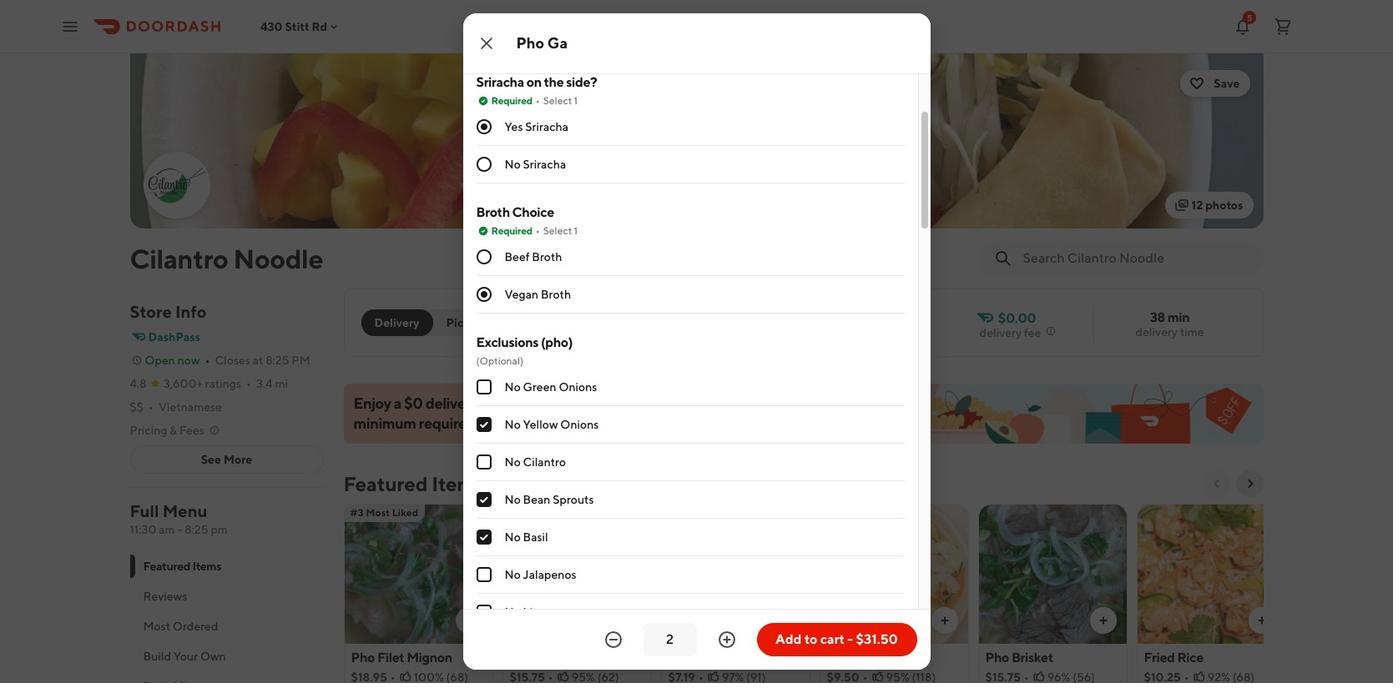 Task type: describe. For each thing, give the bounding box(es) containing it.
info
[[175, 302, 207, 321]]

3,600+ ratings •
[[163, 377, 251, 391]]

$$
[[130, 401, 144, 414]]

Vegan Broth radio
[[476, 287, 491, 302]]

Current quantity is 2 number field
[[653, 631, 687, 650]]

#2 most liked
[[667, 507, 736, 519]]

- inside the full menu 11:30 am - 8:25 pm
[[177, 523, 182, 537]]

$0
[[404, 395, 423, 412]]

delivery
[[374, 316, 420, 330]]

38 min delivery time
[[1136, 310, 1204, 339]]

(optional)
[[476, 355, 524, 368]]

fee inside enjoy a $0 delivery fee on your first order, $5 subtotal minimum required.
[[481, 395, 502, 412]]

min
[[1168, 310, 1190, 326]]

Pickup radio
[[423, 310, 498, 336]]

build your own button
[[130, 642, 324, 672]]

1 horizontal spatial delivery
[[980, 326, 1022, 340]]

vegan
[[505, 288, 539, 302]]

lime
[[523, 606, 549, 620]]

No Sriracha radio
[[476, 157, 491, 172]]

pho brisket
[[986, 650, 1053, 666]]

next button of carousel image
[[1244, 478, 1257, 491]]

jalapenos
[[523, 569, 577, 582]]

fresh rolls
[[668, 650, 733, 666]]

sriracha for no sriracha • beef broth
[[789, 5, 832, 19]]

add item to cart image for vermicelli noodle image
[[938, 614, 951, 628]]

cilantro inside exclusions (pho) group
[[523, 456, 566, 469]]

ratings
[[205, 377, 241, 391]]

cilantro noodle
[[130, 243, 323, 275]]

pho for pho ga
[[516, 34, 544, 52]]

12 photos button
[[1165, 192, 1254, 219]]

most for fresh
[[683, 507, 707, 519]]

yes for yes sriracha • beef broth
[[493, 5, 511, 19]]

on inside group
[[527, 75, 542, 90]]

full menu 11:30 am - 8:25 pm
[[130, 502, 228, 537]]

onions for no yellow onions
[[560, 418, 599, 432]]

subtotal
[[646, 395, 701, 412]]

cart
[[820, 632, 845, 648]]

notification bell image
[[1233, 16, 1253, 36]]

noodle for cilantro noodle
[[233, 243, 323, 275]]

to
[[805, 632, 818, 648]]

broth inside button
[[869, 5, 899, 19]]

no for no lime
[[505, 606, 521, 620]]

liked for rolls
[[709, 507, 736, 519]]

delivery inside enjoy a $0 delivery fee on your first order, $5 subtotal minimum required.
[[426, 395, 478, 412]]

order,
[[585, 395, 623, 412]]

vegan broth
[[505, 288, 571, 302]]

$31.50
[[856, 632, 898, 648]]

no yellow onions
[[505, 418, 599, 432]]

0 horizontal spatial cilantro
[[130, 243, 228, 275]]

a
[[394, 395, 401, 412]]

store
[[130, 302, 172, 321]]

now
[[178, 354, 200, 367]]

0 items, open order cart image
[[1273, 16, 1293, 36]]

Delivery radio
[[361, 310, 433, 336]]

add
[[776, 632, 802, 648]]

required.
[[419, 415, 479, 432]]

• closes at 8:25 pm
[[205, 354, 310, 367]]

No Lime checkbox
[[476, 606, 491, 621]]

$$ • vietnamese
[[130, 401, 222, 414]]

1 for broth choice
[[574, 225, 578, 237]]

no for no basil
[[505, 531, 521, 545]]

no bean sprouts
[[505, 494, 594, 507]]

rolls
[[704, 650, 733, 666]]

no green onions
[[505, 381, 597, 394]]

No Cilantro checkbox
[[476, 455, 491, 470]]

no jalapenos
[[505, 569, 577, 582]]

1 for sriracha on the side?
[[574, 95, 578, 107]]

broth choice group
[[476, 204, 905, 314]]

dashpass
[[148, 331, 200, 344]]

closes
[[215, 354, 250, 367]]

no for no sriracha • beef broth
[[770, 5, 786, 19]]

#3 most liked
[[350, 507, 419, 519]]

exclusions (pho) group
[[476, 334, 905, 684]]

• select 1 for on
[[536, 95, 578, 107]]

order methods option group
[[361, 310, 498, 336]]

pho for pho brisket
[[986, 650, 1009, 666]]

exclusions (pho) (optional)
[[476, 335, 573, 368]]

4.8
[[130, 377, 147, 391]]

no for no bean sprouts
[[505, 494, 521, 507]]

pricing & fees
[[130, 424, 204, 437]]

no lime
[[505, 606, 549, 620]]

most inside button
[[143, 620, 170, 634]]

No Jalapenos checkbox
[[476, 568, 491, 583]]

beef inside broth choice group
[[505, 251, 530, 264]]

fried rice image
[[1138, 504, 1285, 645]]

ordered
[[173, 620, 218, 634]]

green
[[523, 381, 557, 394]]

previous button of carousel image
[[1210, 478, 1224, 491]]

most for pho
[[366, 507, 390, 519]]

photos
[[1206, 199, 1244, 212]]

$0.00
[[998, 311, 1036, 326]]

the
[[544, 75, 564, 90]]

(pho)
[[541, 335, 573, 351]]

open menu image
[[60, 16, 80, 36]]

more
[[224, 453, 252, 467]]

vietnamese
[[159, 401, 222, 414]]

11:30
[[130, 523, 156, 537]]

reviews button
[[130, 582, 324, 612]]

1 vertical spatial featured
[[143, 560, 190, 574]]

required for sriracha
[[491, 95, 532, 107]]

pho brisket image
[[979, 504, 1127, 645]]

items inside heading
[[432, 473, 484, 496]]

no for no green onions
[[505, 381, 521, 394]]

no for no cilantro
[[505, 456, 521, 469]]

yes for yes sriracha
[[505, 120, 523, 134]]

3,600+
[[163, 377, 203, 391]]

side?
[[566, 75, 597, 90]]

pm
[[211, 523, 228, 537]]

sriracha for yes sriracha
[[525, 120, 569, 134]]

required for broth
[[491, 225, 532, 237]]

build your own
[[143, 650, 226, 664]]

&
[[170, 424, 177, 437]]



Task type: locate. For each thing, give the bounding box(es) containing it.
items down "no cilantro" checkbox
[[432, 473, 484, 496]]

first
[[557, 395, 583, 412]]

2 horizontal spatial delivery
[[1136, 326, 1178, 339]]

• inside broth choice group
[[536, 225, 540, 237]]

pho inside button
[[986, 650, 1009, 666]]

1 vertical spatial cilantro
[[523, 456, 566, 469]]

1 vertical spatial featured items
[[143, 560, 221, 574]]

no inside sriracha on the side? group
[[505, 158, 521, 171]]

#1 most liked
[[826, 507, 893, 519]]

0 horizontal spatial noodle
[[233, 243, 323, 275]]

mi
[[275, 377, 288, 391]]

sriracha
[[514, 5, 557, 19], [789, 5, 832, 19], [476, 75, 524, 90], [525, 120, 569, 134], [523, 158, 566, 171]]

0 horizontal spatial featured items
[[143, 560, 221, 574]]

delivery inside "38 min delivery time"
[[1136, 326, 1178, 339]]

No Basil checkbox
[[476, 530, 491, 545]]

no for no jalapenos
[[505, 569, 521, 582]]

yellow
[[523, 418, 558, 432]]

0 vertical spatial -
[[177, 523, 182, 537]]

No Green Onions checkbox
[[476, 380, 491, 395]]

cilantro
[[130, 243, 228, 275], [523, 456, 566, 469]]

sriracha inside no sriracha • beef broth button
[[789, 5, 832, 19]]

8:25 right "at"
[[266, 354, 289, 367]]

mignon
[[407, 650, 452, 666]]

1 vertical spatial • select 1
[[536, 225, 578, 237]]

0 horizontal spatial beef
[[505, 251, 530, 264]]

am
[[159, 523, 175, 537]]

Beef Broth radio
[[476, 250, 491, 265]]

1 inside broth choice group
[[574, 225, 578, 237]]

beef
[[567, 5, 592, 19], [841, 5, 867, 19], [505, 251, 530, 264]]

0 vertical spatial • select 1
[[536, 95, 578, 107]]

1 horizontal spatial 8:25
[[266, 354, 289, 367]]

Item Search search field
[[1023, 250, 1250, 268]]

0 horizontal spatial pho
[[351, 650, 375, 666]]

on inside enjoy a $0 delivery fee on your first order, $5 subtotal minimum required.
[[505, 395, 522, 412]]

8:25 down menu
[[185, 523, 208, 537]]

fresh rolls image
[[662, 504, 809, 645]]

- inside button
[[848, 632, 853, 648]]

3 liked from the left
[[866, 507, 893, 519]]

1 vertical spatial required
[[491, 225, 532, 237]]

1
[[574, 95, 578, 107], [574, 225, 578, 237]]

most ordered
[[143, 620, 218, 634]]

yes right the yes sriracha option
[[505, 120, 523, 134]]

beef for no sriracha • beef broth
[[841, 5, 867, 19]]

2 horizontal spatial pho
[[986, 650, 1009, 666]]

featured up #3 most liked
[[344, 473, 428, 496]]

1 horizontal spatial fee
[[1024, 326, 1041, 340]]

1 vertical spatial -
[[848, 632, 853, 648]]

liked right #1
[[866, 507, 893, 519]]

select down the
[[543, 95, 572, 107]]

No Bean Sprouts checkbox
[[476, 493, 491, 508]]

1 horizontal spatial liked
[[709, 507, 736, 519]]

1 horizontal spatial pho
[[516, 34, 544, 52]]

featured inside heading
[[344, 473, 428, 496]]

bean
[[523, 494, 551, 507]]

required inside broth choice group
[[491, 225, 532, 237]]

open
[[145, 354, 175, 367]]

0 vertical spatial required
[[491, 95, 532, 107]]

#2
[[667, 507, 681, 519]]

vermicelli noodle
[[827, 650, 932, 666]]

see
[[201, 453, 221, 467]]

filet
[[377, 650, 404, 666]]

1 inside sriracha on the side? group
[[574, 95, 578, 107]]

0 vertical spatial select
[[543, 95, 572, 107]]

cilantro up store info
[[130, 243, 228, 275]]

1 vertical spatial yes
[[505, 120, 523, 134]]

your
[[524, 395, 554, 412]]

0 horizontal spatial on
[[505, 395, 522, 412]]

1 required from the top
[[491, 95, 532, 107]]

select down choice
[[543, 225, 572, 237]]

Yes Sriracha radio
[[476, 120, 491, 135]]

required inside sriracha on the side? group
[[491, 95, 532, 107]]

vermicelli noodle image
[[820, 504, 968, 645]]

see more
[[201, 453, 252, 467]]

- right am
[[177, 523, 182, 537]]

reviews
[[143, 590, 187, 604]]

pho for pho filet mignon
[[351, 650, 375, 666]]

no cilantro
[[505, 456, 566, 469]]

12 photos
[[1192, 199, 1244, 212]]

sriracha on the side? group
[[476, 74, 905, 184]]

add item to cart image for pho brisket image
[[1097, 614, 1110, 628]]

most right #1
[[840, 507, 864, 519]]

2 add item to cart image from the left
[[938, 614, 951, 628]]

noodle for vermicelli noodle
[[888, 650, 932, 666]]

2 • select 1 from the top
[[536, 225, 578, 237]]

0 vertical spatial onions
[[559, 381, 597, 394]]

pho ga image
[[503, 504, 651, 645]]

most for vermicelli
[[840, 507, 864, 519]]

0 vertical spatial noodle
[[233, 243, 323, 275]]

2 liked from the left
[[709, 507, 736, 519]]

most right the #2
[[683, 507, 707, 519]]

0 vertical spatial cilantro
[[130, 243, 228, 275]]

3 add item to cart image from the left
[[1097, 614, 1110, 628]]

0 vertical spatial featured items
[[344, 473, 484, 496]]

on left "your"
[[505, 395, 522, 412]]

pricing & fees button
[[130, 422, 221, 439]]

build
[[143, 650, 171, 664]]

1 horizontal spatial items
[[432, 473, 484, 496]]

pho left filet
[[351, 650, 375, 666]]

open now
[[145, 354, 200, 367]]

pricing
[[130, 424, 167, 437]]

required down sriracha on the side? on the left of the page
[[491, 95, 532, 107]]

add item to cart image for fresh rolls "image"
[[779, 614, 793, 628]]

1 horizontal spatial on
[[527, 75, 542, 90]]

0 vertical spatial fee
[[1024, 326, 1041, 340]]

store info
[[130, 302, 207, 321]]

see more button
[[131, 447, 323, 473]]

430 stitt rd button
[[260, 20, 341, 33]]

pho ga dialog
[[463, 0, 1024, 684]]

beef for yes sriracha • beef broth
[[567, 5, 592, 19]]

sriracha for yes sriracha • beef broth
[[514, 5, 557, 19]]

1 • select 1 from the top
[[536, 95, 578, 107]]

1 1 from the top
[[574, 95, 578, 107]]

items up reviews button
[[192, 560, 221, 574]]

yes
[[493, 5, 511, 19], [505, 120, 523, 134]]

fresh
[[668, 650, 701, 666]]

1 vertical spatial 1
[[574, 225, 578, 237]]

1 vertical spatial 8:25
[[185, 523, 208, 537]]

1 horizontal spatial featured items
[[344, 473, 484, 496]]

cilantro down yellow
[[523, 456, 566, 469]]

0 vertical spatial featured
[[344, 473, 428, 496]]

- right cart
[[848, 632, 853, 648]]

featured items up #3 most liked
[[344, 473, 484, 496]]

$15.75
[[493, 29, 528, 42]]

• select 1 down the
[[536, 95, 578, 107]]

broth choice
[[476, 205, 554, 221]]

1 horizontal spatial cilantro
[[523, 456, 566, 469]]

-
[[177, 523, 182, 537], [848, 632, 853, 648]]

0 vertical spatial 1
[[574, 95, 578, 107]]

No Yellow Onions checkbox
[[476, 418, 491, 433]]

no inside no sriracha • beef broth button
[[770, 5, 786, 19]]

pho left ga
[[516, 34, 544, 52]]

2 select from the top
[[543, 225, 572, 237]]

pho filet mignon image
[[344, 504, 492, 645]]

•
[[559, 5, 564, 19], [834, 5, 839, 19], [536, 95, 540, 107], [536, 225, 540, 237], [205, 354, 210, 367], [246, 377, 251, 391], [149, 401, 154, 414]]

save button
[[1181, 70, 1250, 97]]

onions down first
[[560, 418, 599, 432]]

yes sriracha
[[505, 120, 569, 134]]

no sriracha • beef broth button
[[753, 0, 1024, 60]]

beef broth
[[505, 251, 562, 264]]

on left the
[[527, 75, 542, 90]]

• select 1 inside broth choice group
[[536, 225, 578, 237]]

1 add item to cart image from the left
[[779, 614, 793, 628]]

sriracha for no sriracha
[[523, 158, 566, 171]]

0 horizontal spatial -
[[177, 523, 182, 537]]

choice
[[512, 205, 554, 221]]

pho brisket button
[[978, 504, 1128, 684]]

vermicelli
[[827, 650, 886, 666]]

1 vertical spatial on
[[505, 395, 522, 412]]

cilantro noodle image
[[130, 53, 1264, 229], [145, 154, 208, 217]]

rice
[[1178, 650, 1204, 666]]

delivery fee
[[980, 326, 1041, 340]]

0 vertical spatial 8:25
[[266, 354, 289, 367]]

1 select from the top
[[543, 95, 572, 107]]

0 vertical spatial on
[[527, 75, 542, 90]]

1 vertical spatial fee
[[481, 395, 502, 412]]

0 horizontal spatial 8:25
[[185, 523, 208, 537]]

pm
[[292, 354, 310, 367]]

1 liked from the left
[[392, 507, 419, 519]]

yes up $15.75
[[493, 5, 511, 19]]

required down broth choice
[[491, 225, 532, 237]]

no for no sriracha
[[505, 158, 521, 171]]

stitt
[[285, 20, 309, 33]]

• select 1 inside sriracha on the side? group
[[536, 95, 578, 107]]

no for no yellow onions
[[505, 418, 521, 432]]

fees
[[179, 424, 204, 437]]

1 horizontal spatial -
[[848, 632, 853, 648]]

time
[[1180, 326, 1204, 339]]

enjoy a $0 delivery fee on your first order, $5 subtotal minimum required.
[[354, 395, 701, 432]]

2 1 from the top
[[574, 225, 578, 237]]

your
[[173, 650, 198, 664]]

2 required from the top
[[491, 225, 532, 237]]

pho left brisket
[[986, 650, 1009, 666]]

featured
[[344, 473, 428, 496], [143, 560, 190, 574]]

8:25 inside the full menu 11:30 am - 8:25 pm
[[185, 523, 208, 537]]

2 horizontal spatial liked
[[866, 507, 893, 519]]

0 horizontal spatial fee
[[481, 395, 502, 412]]

fried
[[1144, 650, 1175, 666]]

beef inside button
[[841, 5, 867, 19]]

basil
[[523, 531, 548, 545]]

liked for filet
[[392, 507, 419, 519]]

select inside sriracha on the side? group
[[543, 95, 572, 107]]

$5
[[626, 395, 644, 412]]

2 horizontal spatial beef
[[841, 5, 867, 19]]

no basil
[[505, 531, 548, 545]]

select for on
[[543, 95, 572, 107]]

#3
[[350, 507, 364, 519]]

full
[[130, 502, 159, 521]]

0 vertical spatial yes
[[493, 5, 511, 19]]

no sriracha
[[505, 158, 566, 171]]

close pho ga image
[[476, 33, 496, 53]]

0 vertical spatial items
[[432, 473, 484, 496]]

ga
[[548, 34, 568, 52]]

rd
[[312, 20, 327, 33]]

pho inside dialog
[[516, 34, 544, 52]]

fried rice button
[[1137, 504, 1286, 684]]

increase quantity by 1 image
[[717, 630, 737, 650]]

add to cart - $31.50 button
[[757, 624, 917, 657]]

1 horizontal spatial featured
[[344, 473, 428, 496]]

pickup
[[446, 316, 484, 330]]

1 vertical spatial noodle
[[888, 650, 932, 666]]

onions up first
[[559, 381, 597, 394]]

0 horizontal spatial featured
[[143, 560, 190, 574]]

most right #3
[[366, 507, 390, 519]]

sprouts
[[553, 494, 594, 507]]

select for choice
[[543, 225, 572, 237]]

1 vertical spatial onions
[[560, 418, 599, 432]]

add item to cart image
[[779, 614, 793, 628], [938, 614, 951, 628], [1097, 614, 1110, 628], [1255, 614, 1269, 628]]

0 horizontal spatial delivery
[[426, 395, 478, 412]]

menu
[[163, 502, 208, 521]]

• select 1 down choice
[[536, 225, 578, 237]]

1 horizontal spatial beef
[[567, 5, 592, 19]]

430 stitt rd
[[260, 20, 327, 33]]

4 add item to cart image from the left
[[1255, 614, 1269, 628]]

fried rice
[[1144, 650, 1204, 666]]

yes sriracha • beef broth
[[493, 5, 624, 19]]

liked right the #2
[[709, 507, 736, 519]]

decrease quantity by 1 image
[[603, 630, 623, 650]]

onions for no green onions
[[559, 381, 597, 394]]

0 horizontal spatial liked
[[392, 507, 419, 519]]

liked for noodle
[[866, 507, 893, 519]]

yes inside sriracha on the side? group
[[505, 120, 523, 134]]

featured items up reviews
[[143, 560, 221, 574]]

featured up reviews
[[143, 560, 190, 574]]

1 vertical spatial select
[[543, 225, 572, 237]]

12
[[1192, 199, 1203, 212]]

select inside broth choice group
[[543, 225, 572, 237]]

required
[[491, 95, 532, 107], [491, 225, 532, 237]]

1 vertical spatial items
[[192, 560, 221, 574]]

featured items heading
[[344, 471, 484, 498]]

exclusions
[[476, 335, 539, 351]]

most up the build
[[143, 620, 170, 634]]

add item to cart image for fried rice image
[[1255, 614, 1269, 628]]

1 horizontal spatial noodle
[[888, 650, 932, 666]]

sriracha on the side?
[[476, 75, 597, 90]]

at
[[253, 354, 263, 367]]

most ordered button
[[130, 612, 324, 642]]

• select 1 for choice
[[536, 225, 578, 237]]

0 horizontal spatial items
[[192, 560, 221, 574]]

no sriracha • beef broth
[[770, 5, 899, 19]]

liked down featured items heading
[[392, 507, 419, 519]]

• inside sriracha on the side? group
[[536, 95, 540, 107]]

• inside no sriracha • beef broth button
[[834, 5, 839, 19]]



Task type: vqa. For each thing, say whether or not it's contained in the screenshot.
House Favorites's HOUSE
no



